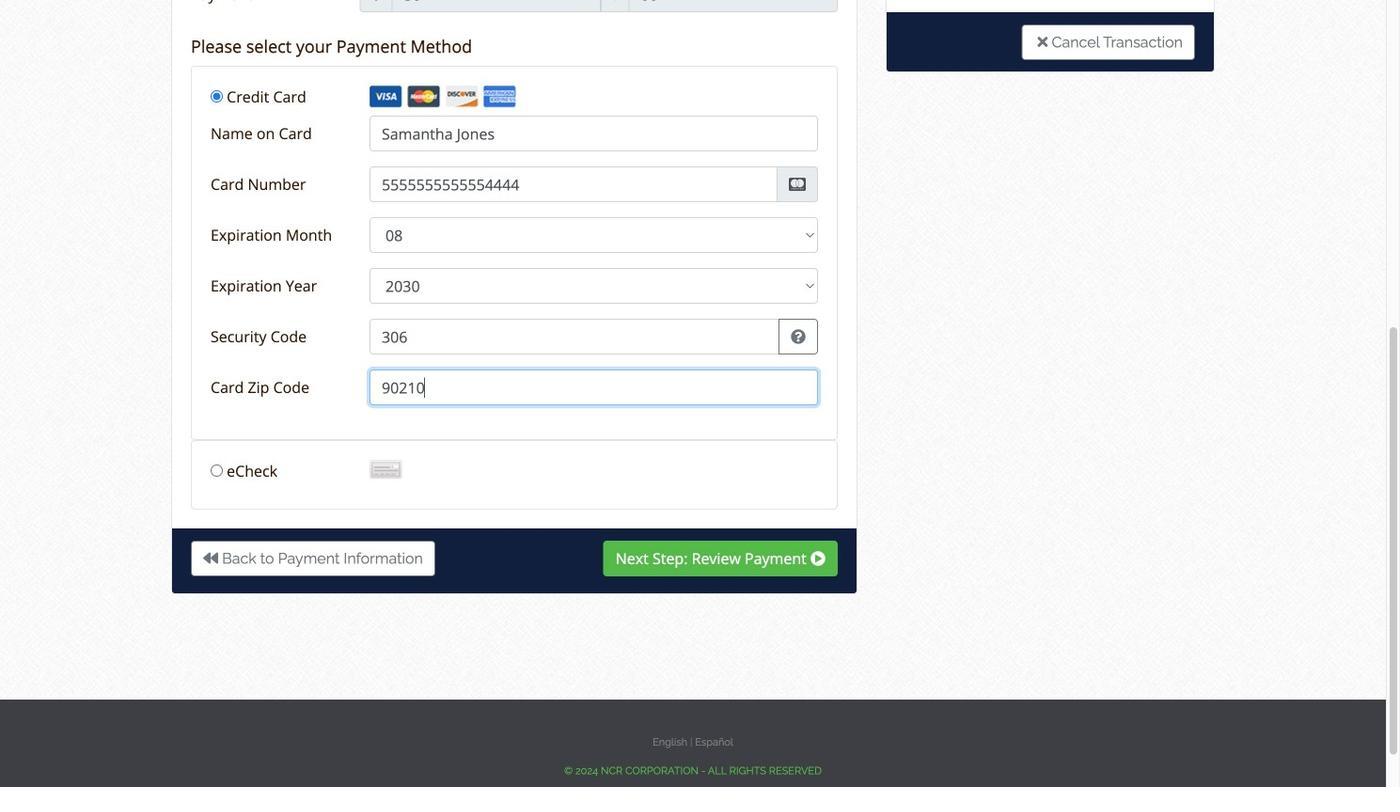 Task type: describe. For each thing, give the bounding box(es) containing it.
cc mastercard image
[[789, 177, 806, 192]]

play circle image
[[811, 551, 826, 566]]

remove image
[[1038, 35, 1048, 50]]

what is a credit card security code? image
[[791, 329, 806, 344]]



Task type: locate. For each thing, give the bounding box(es) containing it.
None radio
[[211, 91, 223, 103], [211, 465, 223, 477], [211, 91, 223, 103], [211, 465, 223, 477]]

backward image
[[203, 551, 218, 566]]

None text field
[[392, 0, 601, 12], [370, 167, 778, 202], [370, 319, 780, 355], [392, 0, 601, 12], [370, 167, 778, 202], [370, 319, 780, 355]]

None text field
[[629, 0, 838, 12], [370, 116, 818, 152], [370, 370, 818, 406], [629, 0, 838, 12], [370, 116, 818, 152], [370, 370, 818, 406]]



